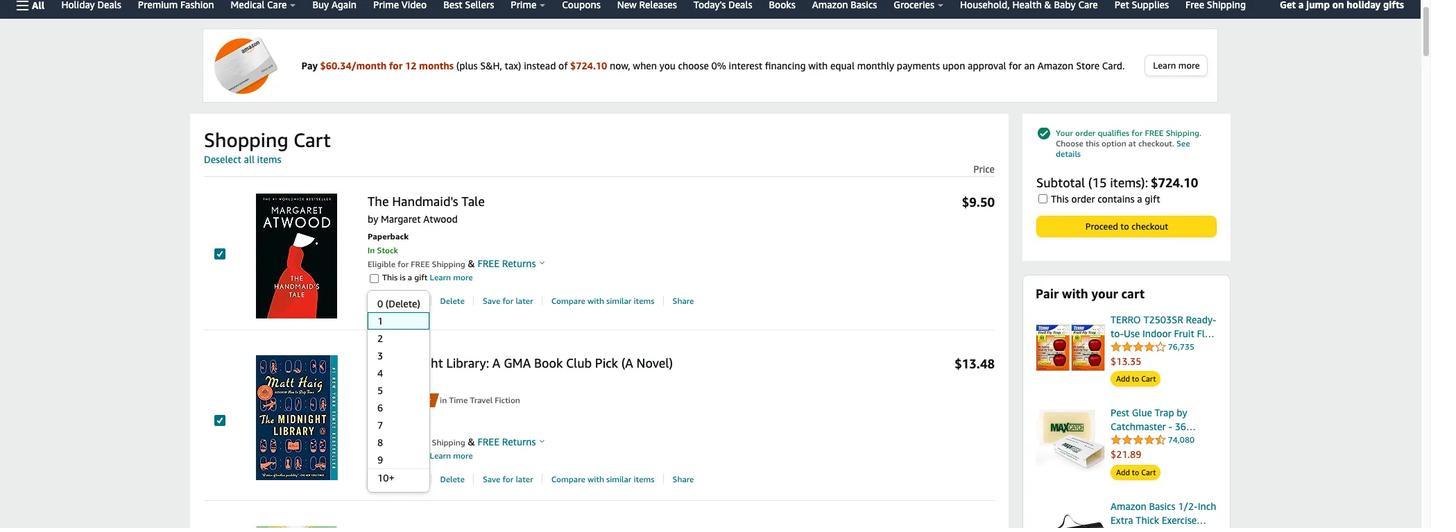 Task type: vqa. For each thing, say whether or not it's contained in the screenshot.
middle Learn
yes



Task type: describe. For each thing, give the bounding box(es) containing it.
this for 2nd learn more link from the bottom
[[382, 272, 398, 283]]

add for $21.89
[[1117, 468, 1131, 477]]

| image left "delete the midnight library: a gma book club pick (a novel)" submit
[[431, 474, 432, 484]]

76,735
[[1169, 341, 1195, 352]]

order for contains
[[1072, 193, 1096, 205]]

learn more button
[[1146, 56, 1207, 76]]

| image right "delete the handmaid&#39;s tale" submit
[[474, 296, 474, 305]]

0 (delete) 1 2 3 4 5 6 7 8 9 10+
[[378, 298, 420, 484]]

more inside button
[[1179, 60, 1200, 71]]

an
[[1025, 59, 1036, 71]]

pay
[[302, 59, 318, 71]]

inch
[[1198, 500, 1217, 512]]

deselect all items link
[[204, 153, 281, 165]]

0%
[[712, 59, 727, 71]]

qty: for qty:
[[376, 474, 394, 485]]

subtotal (15 items): $724.10
[[1037, 175, 1199, 190]]

4
[[378, 367, 383, 379]]

financing
[[765, 59, 806, 71]]

Delete The Handmaid&#39;s Tale submit
[[440, 296, 465, 307]]

10+ link
[[368, 469, 430, 487]]

this
[[1086, 138, 1100, 149]]

5
[[378, 385, 383, 397]]

$21.89
[[1111, 449, 1142, 460]]

add to cart for $21.89
[[1117, 468, 1157, 477]]

your order qualifies for free shipping. choose this option at checkout.
[[1056, 128, 1202, 149]]

& for 1st the popover image from the bottom
[[468, 436, 475, 448]]

instead
[[524, 59, 556, 71]]

This order contains a gift checkbox
[[1039, 194, 1048, 203]]

a
[[493, 355, 501, 371]]

see details
[[1056, 138, 1191, 159]]

free up (delete)
[[411, 259, 430, 270]]

0 horizontal spatial with
[[809, 59, 828, 71]]

is for 2nd learn more link from the bottom
[[400, 272, 406, 283]]

$21.89 link
[[1111, 448, 1218, 462]]

0 vertical spatial to
[[1121, 221, 1130, 232]]

proceed to checkout
[[1086, 221, 1169, 232]]

checkbox image for the midnight library: a gma book club pick (a novel)
[[214, 415, 226, 426]]

in
[[440, 395, 447, 406]]

deselect
[[204, 153, 241, 165]]

1 vertical spatial gift
[[414, 272, 428, 283]]

a for first learn more link from the bottom of the shopping cart main content
[[408, 451, 412, 461]]

9
[[378, 454, 383, 466]]

the midnight library: a gma book club pick (a novel), opens in a new tab image
[[235, 355, 360, 480]]

0 vertical spatial this
[[1052, 193, 1069, 205]]

see
[[1177, 138, 1191, 149]]

cart for $21.89
[[1142, 468, 1157, 477]]

$13.48
[[955, 356, 995, 371]]

mat
[[1135, 528, 1152, 528]]

add to cart submit for $13.35
[[1112, 372, 1161, 386]]

cart inside shopping cart deselect all items
[[294, 128, 331, 151]]

1 paperback from the top
[[368, 231, 409, 242]]

share link for the midnight library: a gma book club pick (a novel)
[[673, 474, 694, 485]]

malgudi days (penguin classics), opens in a new tab image
[[235, 526, 360, 528]]

you
[[660, 59, 676, 71]]

margaret
[[381, 213, 421, 225]]

1 learn more link from the top
[[428, 272, 473, 283]]

2 link
[[368, 330, 430, 347]]

time
[[449, 395, 468, 406]]

handmaid's
[[392, 194, 458, 209]]

midnight
[[392, 355, 443, 371]]

more for first learn more link from the bottom of the shopping cart main content
[[453, 451, 473, 461]]

option
[[1102, 138, 1127, 149]]

(15
[[1089, 175, 1107, 190]]

74,080 link
[[1111, 433, 1195, 447]]

items
[[257, 153, 281, 165]]

Save for later The Handmaid&#39;s Tale submit
[[483, 296, 533, 307]]

free up "save for later the handmaid&#39;s tale" submit
[[478, 258, 500, 270]]

share for the handmaid's tale
[[673, 296, 694, 306]]

the handmaid's tale link
[[368, 194, 861, 210]]

yoga
[[1111, 528, 1133, 528]]

shopping cart main content
[[190, 28, 1231, 528]]

gma
[[504, 355, 531, 371]]

#1
[[375, 395, 385, 406]]

choose
[[1056, 138, 1084, 149]]

1 inside shopping cart main content
[[398, 295, 403, 306]]

store
[[1077, 59, 1100, 71]]

list box containing 0 (delete)
[[367, 295, 430, 487]]

of
[[559, 59, 568, 71]]

by inside the handmaid's tale by margaret atwood
[[368, 213, 378, 225]]

now,
[[610, 59, 631, 71]]

seller
[[408, 395, 431, 406]]

1 option
[[367, 313, 430, 330]]

dropdown image for midnight
[[409, 476, 416, 482]]

free returns for second free returns button from the bottom of the shopping cart main content
[[475, 258, 536, 270]]

upon
[[943, 59, 966, 71]]

the midnight library: a gma book club pick (a novel) by matt haig
[[368, 355, 673, 387]]

1 vertical spatial with
[[1063, 286, 1089, 301]]

7 link
[[368, 417, 430, 434]]

8
[[378, 437, 383, 449]]

by inside the midnight library: a gma book club pick (a novel) by matt haig
[[368, 375, 378, 387]]

free down 7 link in the bottom of the page
[[411, 438, 430, 448]]

1 eligible from the top
[[368, 259, 396, 270]]

all
[[244, 153, 255, 165]]

1 vertical spatial learn
[[430, 272, 451, 283]]

eligible for free shipping for second free returns button from the bottom of the shopping cart main content
[[368, 259, 466, 270]]

add to cart for $13.35
[[1117, 374, 1157, 383]]

2 popover image from the top
[[540, 440, 545, 443]]

novel)
[[637, 355, 673, 371]]

the midnight library: a gma book club pick (a novel) link
[[368, 355, 861, 372]]

shipping for second free returns button from the bottom of the shopping cart main content
[[432, 259, 466, 270]]

the for the midnight library: a gma book club pick (a novel)
[[368, 355, 389, 371]]

thick
[[1136, 514, 1160, 526]]

this order contains a gift
[[1052, 193, 1161, 205]]

the handmaid's tale, opens in a new tab image
[[235, 194, 360, 319]]

dropdown image for handmaid's
[[409, 298, 416, 304]]

1 this is a gift learn more from the top
[[382, 272, 473, 283]]

0 horizontal spatial $724.10
[[571, 59, 608, 71]]

stock inside the paperback in stock
[[377, 245, 398, 256]]

0 (delete) link
[[368, 295, 430, 313]]

learn inside button
[[1154, 60, 1177, 71]]

proceed
[[1086, 221, 1119, 232]]

2 learn more link from the top
[[428, 451, 473, 461]]

extra
[[1111, 514, 1134, 526]]

8 link
[[368, 434, 430, 451]]

Save for later The Midnight Library: A GMA Book Club Pick (A Novel) submit
[[483, 474, 533, 485]]

choose
[[678, 59, 709, 71]]

see details link
[[1056, 138, 1191, 159]]

pair with your cart
[[1036, 286, 1145, 301]]

1 horizontal spatial $724.10
[[1151, 175, 1199, 190]]

equal
[[831, 59, 855, 71]]

0 vertical spatial a
[[1138, 193, 1143, 205]]

returns for 2nd the popover image from the bottom
[[502, 258, 536, 270]]

tax)
[[505, 59, 522, 71]]

Delete The Midnight Library: A GMA Book Club Pick (A Novel) submit
[[440, 474, 465, 485]]

matt
[[381, 375, 402, 387]]

pick
[[595, 355, 618, 371]]

basics
[[1150, 500, 1176, 512]]

$13.35 link
[[1111, 355, 1218, 369]]



Task type: locate. For each thing, give the bounding box(es) containing it.
1 vertical spatial in
[[368, 424, 375, 434]]

2 add from the top
[[1117, 468, 1131, 477]]

items):
[[1111, 175, 1149, 190]]

by left margaret
[[368, 213, 378, 225]]

to down $21.89
[[1133, 468, 1140, 477]]

add to cart submit down $21.89
[[1112, 466, 1161, 480]]

2 free returns from the top
[[475, 436, 536, 448]]

amazon right an
[[1038, 59, 1074, 71]]

2 vertical spatial to
[[1133, 468, 1140, 477]]

1 add from the top
[[1117, 374, 1131, 383]]

1 vertical spatial order
[[1072, 193, 1096, 205]]

qty: for qty: 1
[[376, 295, 394, 306]]

0 vertical spatial add to cart submit
[[1112, 372, 1161, 386]]

1 popover image from the top
[[540, 261, 545, 265]]

more for 2nd learn more link from the bottom
[[453, 272, 473, 283]]

free
[[1145, 128, 1164, 138], [478, 258, 500, 270], [411, 259, 430, 270], [478, 436, 500, 448], [411, 438, 430, 448]]

0 vertical spatial $724.10
[[571, 59, 608, 71]]

order down (15
[[1072, 193, 1096, 205]]

list box
[[367, 295, 430, 487]]

exercise
[[1162, 514, 1197, 526]]

2 paperback from the top
[[368, 410, 409, 420]]

2 vertical spatial this
[[382, 451, 398, 461]]

checkbox image
[[214, 249, 226, 260], [214, 415, 226, 426]]

cart for $13.35
[[1142, 374, 1157, 383]]

2 stock from the top
[[377, 424, 398, 434]]

74,080
[[1169, 435, 1195, 445]]

shipping.
[[1166, 128, 1202, 138]]

add down $21.89
[[1117, 468, 1131, 477]]

amazon inside amazon basics 1/2-inch extra thick exercise yoga mat
[[1111, 500, 1147, 512]]

qty: down 9 at the left of page
[[376, 474, 394, 485]]

1 vertical spatial share
[[673, 474, 694, 485]]

2 the from the top
[[368, 355, 389, 371]]

1 is from the top
[[400, 272, 406, 283]]

gift up 10+ link
[[414, 451, 428, 461]]

cart
[[294, 128, 331, 151], [1142, 374, 1157, 383], [1142, 468, 1157, 477]]

eligible for free shipping for first free returns button from the bottom of the shopping cart main content
[[368, 438, 466, 448]]

1 inside 0 (delete) 1 2 3 4 5 6 7 8 9 10+
[[378, 315, 383, 327]]

0 vertical spatial stock
[[377, 245, 398, 256]]

gift
[[1145, 193, 1161, 205], [414, 272, 428, 283], [414, 451, 428, 461]]

1 & from the top
[[468, 258, 475, 270]]

2 share from the top
[[673, 474, 694, 485]]

returns up save for later the midnight library: a gma book club pick (a novel) submit
[[502, 436, 536, 448]]

cart
[[1122, 286, 1145, 301]]

pay $60.34/month for 12 months (plus s&h, tax) instead of $724.10 now, when you choose 0% interest financing with equal monthly payments upon approval for an amazon store card.
[[302, 59, 1125, 71]]

4 link
[[368, 365, 430, 382]]

in inside #1 best seller in time travel fiction paperback in stock
[[368, 424, 375, 434]]

| image left "delete the handmaid&#39;s tale" submit
[[431, 296, 432, 305]]

1
[[398, 295, 403, 306], [378, 315, 383, 327]]

1 horizontal spatial with
[[1063, 286, 1089, 301]]

shipping up "delete the handmaid&#39;s tale" submit
[[432, 259, 466, 270]]

add to cart down $21.89
[[1117, 468, 1157, 477]]

10+
[[378, 472, 395, 484]]

0 vertical spatial dropdown image
[[409, 298, 416, 304]]

2 vertical spatial more
[[453, 451, 473, 461]]

share for the midnight library: a gma book club pick (a novel)
[[673, 474, 694, 485]]

learn more link up "delete the midnight library: a gma book club pick (a novel)" submit
[[428, 451, 473, 461]]

1 vertical spatial stock
[[377, 424, 398, 434]]

$60.34/month
[[320, 59, 387, 71]]

free returns button up "save for later the handmaid&#39;s tale" submit
[[475, 257, 545, 271]]

this for first learn more link from the bottom of the shopping cart main content
[[382, 451, 398, 461]]

1 vertical spatial more
[[453, 272, 473, 283]]

0 vertical spatial amazon
[[1038, 59, 1074, 71]]

eligible
[[368, 259, 396, 270], [368, 438, 396, 448]]

more
[[1179, 60, 1200, 71], [453, 272, 473, 283], [453, 451, 473, 461]]

eligible down the 7
[[368, 438, 396, 448]]

0 vertical spatial 1
[[398, 295, 403, 306]]

1 dropdown image from the top
[[409, 298, 416, 304]]

checkbox image for the handmaid's tale
[[214, 249, 226, 260]]

Add to Cart submit
[[1112, 372, 1161, 386], [1112, 466, 1161, 480]]

share link for the handmaid's tale
[[673, 296, 694, 307]]

stock inside #1 best seller in time travel fiction paperback in stock
[[377, 424, 398, 434]]

is up (delete)
[[400, 272, 406, 283]]

share link
[[673, 296, 694, 307], [673, 474, 694, 485]]

1 vertical spatial dropdown image
[[409, 476, 416, 482]]

0 vertical spatial more
[[1179, 60, 1200, 71]]

1 vertical spatial &
[[468, 436, 475, 448]]

a up 10+ link
[[408, 451, 412, 461]]

stock
[[377, 245, 398, 256], [377, 424, 398, 434]]

1 vertical spatial free returns
[[475, 436, 536, 448]]

terro t2503sr ready-to-use indoor fruit fly killer and trap with built in window - 4 traps + 180 day lure supply image
[[1036, 313, 1106, 382]]

stock up 8
[[377, 424, 398, 434]]

stock down margaret
[[377, 245, 398, 256]]

this down subtotal
[[1052, 193, 1069, 205]]

learn
[[1154, 60, 1177, 71], [430, 272, 451, 283], [430, 451, 451, 461]]

learn more
[[1154, 60, 1200, 71]]

2 by from the top
[[368, 375, 378, 387]]

this is a gift learn more up "delete the handmaid&#39;s tale" submit
[[382, 272, 473, 283]]

add to cart submit for $21.89
[[1112, 466, 1161, 480]]

0 vertical spatial qty:
[[376, 295, 394, 306]]

Compare with similar items The Handmaid&#39;s Tale submit
[[552, 296, 655, 307]]

2 is from the top
[[400, 451, 406, 461]]

0 vertical spatial add to cart
[[1117, 374, 1157, 383]]

eligible for free shipping down 7 link in the bottom of the page
[[368, 438, 466, 448]]

2 free returns button from the top
[[475, 435, 545, 449]]

1 vertical spatial add
[[1117, 468, 1131, 477]]

6
[[378, 402, 383, 414]]

amazon basics 1/2-inch extra thick exercise yoga mat image
[[1036, 500, 1106, 528]]

0 vertical spatial shipping
[[432, 259, 466, 270]]

more up "delete the handmaid&#39;s tale" submit
[[453, 272, 473, 283]]

the inside the midnight library: a gma book club pick (a novel) by matt haig
[[368, 355, 389, 371]]

the for the handmaid's tale
[[368, 194, 389, 209]]

1 free returns button from the top
[[475, 257, 545, 271]]

to right proceed at the right top of page
[[1121, 221, 1130, 232]]

learn up "delete the midnight library: a gma book club pick (a novel)" submit
[[430, 451, 451, 461]]

0 vertical spatial free returns
[[475, 258, 536, 270]]

pest glue trap by catchmaster - 36 boards pre-baited, ready to use indoors. rodent mouse rat insect sticky adhesive simple ea image
[[1036, 406, 1106, 476]]

with left equal
[[809, 59, 828, 71]]

1 the from the top
[[368, 194, 389, 209]]

shopping cart deselect all items
[[204, 128, 331, 165]]

1 vertical spatial returns
[[502, 436, 536, 448]]

1 vertical spatial free returns button
[[475, 435, 545, 449]]

free down travel
[[478, 436, 500, 448]]

pair
[[1036, 286, 1059, 301]]

1 vertical spatial this is a gift learn more
[[382, 451, 473, 461]]

2 vertical spatial gift
[[414, 451, 428, 461]]

is for first learn more link from the bottom of the shopping cart main content
[[400, 451, 406, 461]]

cart down $13.35 link
[[1142, 374, 1157, 383]]

None checkbox
[[370, 274, 379, 283], [370, 453, 379, 462], [370, 274, 379, 283], [370, 453, 379, 462]]

cart right shopping
[[294, 128, 331, 151]]

amazon store card image
[[213, 36, 277, 95]]

a down items):
[[1138, 193, 1143, 205]]

this up qty: 1
[[382, 272, 398, 283]]

this down 8
[[382, 451, 398, 461]]

1 horizontal spatial amazon
[[1111, 500, 1147, 512]]

1 vertical spatial add to cart submit
[[1112, 466, 1161, 480]]

| image right "delete the midnight library: a gma book club pick (a novel)" submit
[[474, 474, 474, 484]]

0 vertical spatial order
[[1076, 128, 1096, 138]]

1 down 0
[[378, 315, 383, 327]]

0
[[378, 298, 383, 310]]

& down tale
[[468, 258, 475, 270]]

to
[[1121, 221, 1130, 232], [1133, 374, 1140, 383], [1133, 468, 1140, 477]]

add to cart submit down the $13.35
[[1112, 372, 1161, 386]]

learn up "delete the handmaid&#39;s tale" submit
[[430, 272, 451, 283]]

1 vertical spatial to
[[1133, 374, 1140, 383]]

0 vertical spatial by
[[368, 213, 378, 225]]

library:
[[446, 355, 489, 371]]

this is a gift learn more up "delete the midnight library: a gma book club pick (a novel)" submit
[[382, 451, 473, 461]]

shipping down #1 best seller in time travel fiction paperback in stock
[[432, 438, 466, 448]]

1 horizontal spatial 1
[[398, 295, 403, 306]]

1 returns from the top
[[502, 258, 536, 270]]

1 share from the top
[[673, 296, 694, 306]]

2 & from the top
[[468, 436, 475, 448]]

in inside the paperback in stock
[[368, 245, 375, 256]]

7
[[378, 419, 383, 431]]

the inside the handmaid's tale by margaret atwood
[[368, 194, 389, 209]]

2 vertical spatial a
[[408, 451, 412, 461]]

shopping
[[204, 128, 289, 151]]

free returns for first free returns button from the bottom of the shopping cart main content
[[475, 436, 536, 448]]

| image right save for later the midnight library: a gma book club pick (a novel) submit
[[542, 474, 543, 484]]

2 this is a gift learn more from the top
[[382, 451, 473, 461]]

| image right compare with similar items the midnight library: a gma book club pick (a novel) submit
[[664, 474, 664, 484]]

0 vertical spatial is
[[400, 272, 406, 283]]

gift up checkout
[[1145, 193, 1161, 205]]

add down the $13.35
[[1117, 374, 1131, 383]]

1 vertical spatial by
[[368, 375, 378, 387]]

qty:
[[376, 295, 394, 306], [376, 474, 394, 485]]

1 vertical spatial $724.10
[[1151, 175, 1199, 190]]

1 add to cart submit from the top
[[1112, 372, 1161, 386]]

at
[[1129, 138, 1137, 149]]

in up "0 (delete)" link
[[368, 245, 375, 256]]

0 horizontal spatial amazon
[[1038, 59, 1074, 71]]

contains
[[1098, 193, 1135, 205]]

1 link
[[368, 313, 430, 330]]

returns up "save for later the handmaid&#39;s tale" submit
[[502, 258, 536, 270]]

the up matt
[[368, 355, 389, 371]]

0 vertical spatial the
[[368, 194, 389, 209]]

atwood
[[424, 213, 458, 225]]

2 shipping from the top
[[432, 438, 466, 448]]

is up 10+ link
[[400, 451, 406, 461]]

0 vertical spatial share
[[673, 296, 694, 306]]

to for $21.89
[[1133, 468, 1140, 477]]

1 share link from the top
[[673, 296, 694, 307]]

amazon up extra
[[1111, 500, 1147, 512]]

0 vertical spatial learn more link
[[428, 272, 473, 283]]

qty: up "1" option
[[376, 295, 394, 306]]

9 link
[[368, 451, 430, 469]]

is
[[400, 272, 406, 283], [400, 451, 406, 461]]

0 vertical spatial cart
[[294, 128, 331, 151]]

$724.10
[[571, 59, 608, 71], [1151, 175, 1199, 190]]

amazon basics 1/2-inch extra thick exercise yoga mat
[[1111, 500, 1217, 528]]

free returns button up save for later the midnight library: a gma book club pick (a novel) submit
[[475, 435, 545, 449]]

free right at
[[1145, 128, 1164, 138]]

add
[[1117, 374, 1131, 383], [1117, 468, 1131, 477]]

checkout
[[1132, 221, 1169, 232]]

1 vertical spatial this
[[382, 272, 398, 283]]

1 vertical spatial shipping
[[432, 438, 466, 448]]

payments
[[897, 59, 940, 71]]

details
[[1056, 149, 1081, 159]]

2 checkbox image from the top
[[214, 415, 226, 426]]

6 link
[[368, 399, 430, 417]]

1 in from the top
[[368, 245, 375, 256]]

more up shipping.
[[1179, 60, 1200, 71]]

1 qty: from the top
[[376, 295, 394, 306]]

0 vertical spatial &
[[468, 258, 475, 270]]

a for 2nd learn more link from the bottom
[[408, 272, 412, 283]]

add to cart down the $13.35
[[1117, 374, 1157, 383]]

eligible for free shipping
[[368, 259, 466, 270], [368, 438, 466, 448]]

free returns up save for later the midnight library: a gma book club pick (a novel) submit
[[475, 436, 536, 448]]

monthly
[[858, 59, 895, 71]]

gift up (delete)
[[414, 272, 428, 283]]

1 vertical spatial eligible
[[368, 438, 396, 448]]

1 vertical spatial cart
[[1142, 374, 1157, 383]]

1 vertical spatial checkbox image
[[214, 415, 226, 426]]

0 vertical spatial checkbox image
[[214, 249, 226, 260]]

with
[[809, 59, 828, 71], [1063, 286, 1089, 301]]

2 vertical spatial learn
[[430, 451, 451, 461]]

eligible down the paperback in stock
[[368, 259, 396, 270]]

1 vertical spatial is
[[400, 451, 406, 461]]

1 vertical spatial add to cart
[[1117, 468, 1157, 477]]

Compare with similar items The Midnight Library: A GMA Book Club Pick (A Novel) submit
[[552, 474, 655, 485]]

1 right 0
[[398, 295, 403, 306]]

0 vertical spatial gift
[[1145, 193, 1161, 205]]

with right pair
[[1063, 286, 1089, 301]]

paperback
[[368, 231, 409, 242], [368, 410, 409, 420]]

1 vertical spatial amazon
[[1111, 500, 1147, 512]]

1 vertical spatial eligible for free shipping
[[368, 438, 466, 448]]

dropdown image
[[409, 298, 416, 304], [409, 476, 416, 482]]

2 share link from the top
[[673, 474, 694, 485]]

to for $13.35
[[1133, 374, 1140, 383]]

qty: 1
[[376, 295, 403, 306]]

0 horizontal spatial 1
[[378, 315, 383, 327]]

amazon
[[1038, 59, 1074, 71], [1111, 500, 1147, 512]]

1 by from the top
[[368, 213, 378, 225]]

1 vertical spatial popover image
[[540, 440, 545, 443]]

76,735 link
[[1111, 340, 1195, 354]]

0 vertical spatial this is a gift learn more
[[382, 272, 473, 283]]

1 vertical spatial 1
[[378, 315, 383, 327]]

(delete)
[[386, 298, 420, 310]]

0 vertical spatial paperback
[[368, 231, 409, 242]]

2 add to cart submit from the top
[[1112, 466, 1161, 480]]

1 vertical spatial qty:
[[376, 474, 394, 485]]

0 vertical spatial free returns button
[[475, 257, 545, 271]]

the up margaret
[[368, 194, 389, 209]]

dropdown image down 9 'link'
[[409, 476, 416, 482]]

free returns up "save for later the handmaid&#39;s tale" submit
[[475, 258, 536, 270]]

paperback inside #1 best seller in time travel fiction paperback in stock
[[368, 410, 409, 420]]

paperback down best
[[368, 410, 409, 420]]

$724.10 down "see"
[[1151, 175, 1199, 190]]

1 checkbox image from the top
[[214, 249, 226, 260]]

& down #1 best seller in time travel fiction paperback in stock
[[468, 436, 475, 448]]

1 vertical spatial learn more link
[[428, 451, 473, 461]]

1 eligible for free shipping from the top
[[368, 259, 466, 270]]

0 vertical spatial with
[[809, 59, 828, 71]]

2 dropdown image from the top
[[409, 476, 416, 482]]

0 vertical spatial eligible
[[368, 259, 396, 270]]

1 free returns from the top
[[475, 258, 536, 270]]

amazon basics 1/2-inch extra thick exercise yoga mat link
[[1111, 500, 1218, 528]]

1 add to cart from the top
[[1117, 374, 1157, 383]]

& for 2nd the popover image from the bottom
[[468, 258, 475, 270]]

0 vertical spatial returns
[[502, 258, 536, 270]]

approval
[[968, 59, 1007, 71]]

2 eligible for free shipping from the top
[[368, 438, 466, 448]]

Proceed to checkout submit
[[1038, 217, 1217, 237]]

qualifies
[[1098, 128, 1130, 138]]

dropdown image right qty: 1
[[409, 298, 416, 304]]

1 vertical spatial the
[[368, 355, 389, 371]]

| image right compare with similar items the handmaid&#39;s tale submit
[[664, 296, 664, 305]]

order for qualifies
[[1076, 128, 1096, 138]]

navigation navigation
[[0, 0, 1421, 19]]

1 stock from the top
[[377, 245, 398, 256]]

1 shipping from the top
[[432, 259, 466, 270]]

0 vertical spatial in
[[368, 245, 375, 256]]

learn right card.
[[1154, 60, 1177, 71]]

| image right "save for later the handmaid&#39;s tale" submit
[[542, 296, 543, 305]]

2 vertical spatial cart
[[1142, 468, 1157, 477]]

0 vertical spatial popover image
[[540, 261, 545, 265]]

(a
[[622, 355, 634, 371]]

alert image
[[1038, 127, 1051, 140]]

fiction
[[495, 395, 520, 406]]

1 vertical spatial a
[[408, 272, 412, 283]]

in left the 7
[[368, 424, 375, 434]]

$724.10 right of
[[571, 59, 608, 71]]

for
[[389, 59, 403, 71], [1009, 59, 1022, 71], [1132, 128, 1143, 138], [398, 259, 409, 270], [398, 438, 409, 448]]

1 vertical spatial share link
[[673, 474, 694, 485]]

s&h,
[[480, 59, 502, 71]]

shipping for first free returns button from the bottom of the shopping cart main content
[[432, 438, 466, 448]]

learn more link up "delete the handmaid&#39;s tale" submit
[[428, 272, 473, 283]]

2 eligible from the top
[[368, 438, 396, 448]]

| image
[[431, 296, 432, 305], [474, 296, 474, 305], [542, 296, 543, 305], [664, 296, 664, 305], [431, 474, 432, 484], [474, 474, 474, 484], [542, 474, 543, 484], [664, 474, 664, 484]]

free inside your order qualifies for free shipping. choose this option at checkout.
[[1145, 128, 1164, 138]]

to down the $13.35
[[1133, 374, 1140, 383]]

by left matt
[[368, 375, 378, 387]]

0 vertical spatial learn
[[1154, 60, 1177, 71]]

in
[[368, 245, 375, 256], [368, 424, 375, 434]]

order right your
[[1076, 128, 1096, 138]]

for inside your order qualifies for free shipping. choose this option at checkout.
[[1132, 128, 1143, 138]]

order inside your order qualifies for free shipping. choose this option at checkout.
[[1076, 128, 1096, 138]]

months
[[419, 59, 454, 71]]

a up (delete)
[[408, 272, 412, 283]]

$13.35
[[1111, 355, 1142, 367]]

price
[[974, 163, 995, 175]]

paperback down margaret
[[368, 231, 409, 242]]

2 add to cart from the top
[[1117, 468, 1157, 477]]

interest
[[729, 59, 763, 71]]

cart down $21.89 link
[[1142, 468, 1157, 477]]

add for $13.35
[[1117, 374, 1131, 383]]

0 vertical spatial add
[[1117, 374, 1131, 383]]

4.6 out of 5 stars image
[[1111, 528, 1167, 528]]

2 in from the top
[[368, 424, 375, 434]]

1 vertical spatial paperback
[[368, 410, 409, 420]]

card.
[[1103, 59, 1125, 71]]

club
[[566, 355, 592, 371]]

0 vertical spatial eligible for free shipping
[[368, 259, 466, 270]]

popover image
[[540, 261, 545, 265], [540, 440, 545, 443]]

more up "delete the midnight library: a gma book club pick (a novel)" submit
[[453, 451, 473, 461]]

free returns
[[475, 258, 536, 270], [475, 436, 536, 448]]

returns for 1st the popover image from the bottom
[[502, 436, 536, 448]]

eligible for free shipping down the paperback in stock
[[368, 259, 466, 270]]

2 returns from the top
[[502, 436, 536, 448]]

0 vertical spatial share link
[[673, 296, 694, 307]]

(plus
[[457, 59, 478, 71]]

2 qty: from the top
[[376, 474, 394, 485]]



